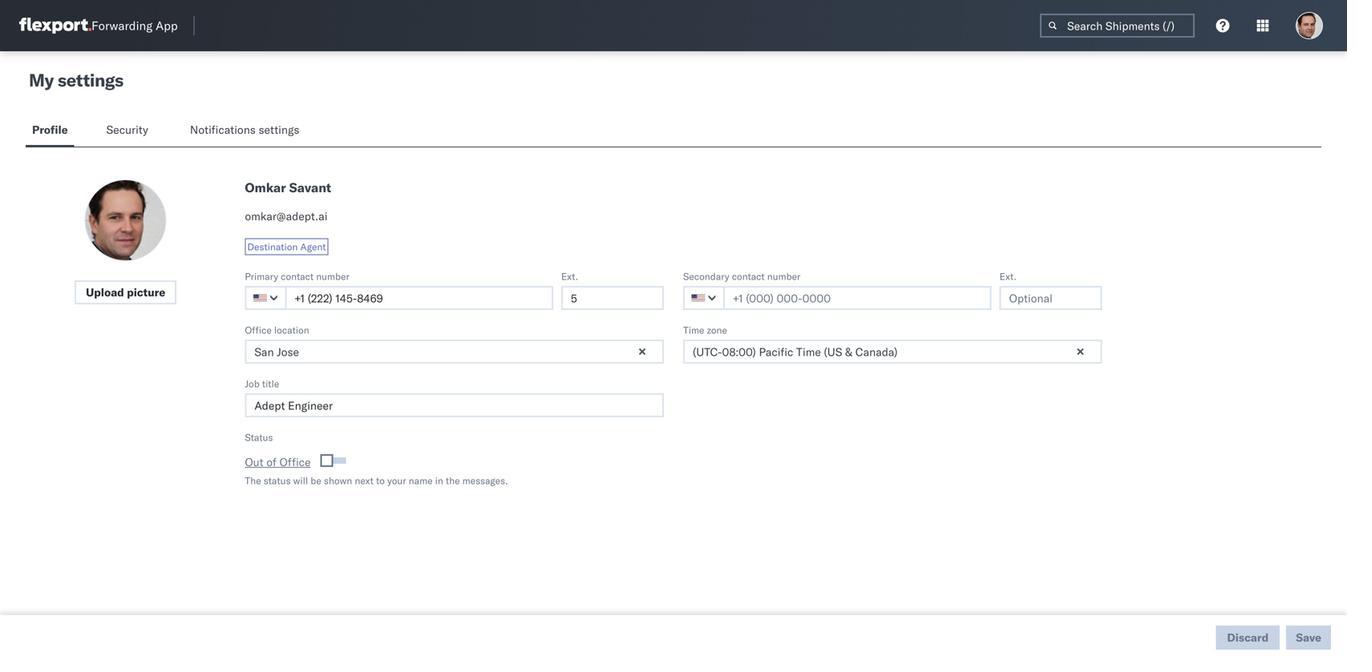 Task type: vqa. For each thing, say whether or not it's contained in the screenshot.
settings corresponding to Notifications settings
yes



Task type: locate. For each thing, give the bounding box(es) containing it.
None checkbox
[[323, 458, 346, 464]]

notifications settings button
[[184, 115, 313, 147]]

ext. up optional phone field
[[1000, 271, 1017, 283]]

settings for my settings
[[58, 69, 123, 91]]

settings right notifications at the left of page
[[259, 123, 299, 137]]

number
[[316, 271, 349, 283], [767, 271, 801, 283]]

notifications settings
[[190, 123, 299, 137]]

ext.
[[561, 271, 578, 283], [1000, 271, 1017, 283]]

contact right secondary
[[732, 271, 765, 283]]

forwarding app
[[91, 18, 178, 33]]

0 horizontal spatial settings
[[58, 69, 123, 91]]

ext. up optional telephone field at the top
[[561, 271, 578, 283]]

1 ext. from the left
[[561, 271, 578, 283]]

of
[[266, 456, 277, 470]]

name
[[409, 475, 433, 487]]

0 vertical spatial settings
[[58, 69, 123, 91]]

Search Shipments (/) text field
[[1040, 14, 1195, 38]]

location
[[274, 324, 309, 336]]

0 horizontal spatial ext.
[[561, 271, 578, 283]]

my settings
[[29, 69, 123, 91]]

agent
[[300, 241, 326, 253]]

1 horizontal spatial number
[[767, 271, 801, 283]]

office location
[[245, 324, 309, 336]]

number up +1 (000) 000-0000 telephone field
[[767, 271, 801, 283]]

Optional telephone field
[[561, 286, 664, 310]]

1 number from the left
[[316, 271, 349, 283]]

savant
[[289, 180, 331, 196]]

contact down destination agent
[[281, 271, 314, 283]]

upload
[[86, 286, 124, 300]]

0 horizontal spatial number
[[316, 271, 349, 283]]

2 ext. from the left
[[1000, 271, 1017, 283]]

omkar
[[245, 180, 286, 196]]

contact for secondary
[[732, 271, 765, 283]]

title
[[262, 378, 279, 390]]

upload picture button
[[75, 281, 177, 305]]

your
[[387, 475, 406, 487]]

destination agent
[[247, 241, 326, 253]]

1 horizontal spatial office
[[280, 456, 311, 470]]

San Jose text field
[[245, 340, 664, 364]]

office up will
[[280, 456, 311, 470]]

forwarding app link
[[19, 18, 178, 34]]

number for secondary contact number
[[767, 271, 801, 283]]

Optional telephone field
[[1000, 286, 1102, 310]]

1 vertical spatial settings
[[259, 123, 299, 137]]

United States text field
[[683, 286, 725, 310]]

1 horizontal spatial ext.
[[1000, 271, 1017, 283]]

2 number from the left
[[767, 271, 801, 283]]

omkar@adept.ai
[[245, 209, 328, 223]]

0 horizontal spatial office
[[245, 324, 272, 336]]

contact
[[281, 271, 314, 283], [732, 271, 765, 283]]

office down united states text box
[[245, 324, 272, 336]]

settings right my
[[58, 69, 123, 91]]

office
[[245, 324, 272, 336], [280, 456, 311, 470]]

primary contact number
[[245, 271, 349, 283]]

settings inside button
[[259, 123, 299, 137]]

notifications
[[190, 123, 256, 137]]

number for primary contact number
[[316, 271, 349, 283]]

0 horizontal spatial contact
[[281, 271, 314, 283]]

the
[[245, 475, 261, 487]]

2 contact from the left
[[732, 271, 765, 283]]

1 horizontal spatial contact
[[732, 271, 765, 283]]

1 contact from the left
[[281, 271, 314, 283]]

out
[[245, 456, 264, 470]]

1 horizontal spatial settings
[[259, 123, 299, 137]]

number down agent
[[316, 271, 349, 283]]

contact for primary
[[281, 271, 314, 283]]

settings
[[58, 69, 123, 91], [259, 123, 299, 137]]

settings for notifications settings
[[259, 123, 299, 137]]



Task type: describe. For each thing, give the bounding box(es) containing it.
time
[[683, 324, 704, 336]]

zone
[[707, 324, 727, 336]]

1 vertical spatial office
[[280, 456, 311, 470]]

in
[[435, 475, 443, 487]]

out of office
[[245, 456, 311, 470]]

security
[[106, 123, 148, 137]]

Job title text field
[[245, 394, 664, 418]]

forwarding
[[91, 18, 153, 33]]

messages.
[[462, 475, 508, 487]]

app
[[156, 18, 178, 33]]

time zone
[[683, 324, 727, 336]]

ext. for primary contact number
[[561, 271, 578, 283]]

secondary
[[683, 271, 729, 283]]

status
[[245, 432, 273, 444]]

shown
[[324, 475, 352, 487]]

destination
[[247, 241, 298, 253]]

+1 (000) 000-0000 telephone field
[[285, 286, 553, 310]]

will
[[293, 475, 308, 487]]

+1 (000) 000-0000 telephone field
[[723, 286, 992, 310]]

flexport. image
[[19, 18, 91, 34]]

picture
[[127, 286, 165, 300]]

next
[[355, 475, 374, 487]]

0 vertical spatial office
[[245, 324, 272, 336]]

ext. for secondary contact number
[[1000, 271, 1017, 283]]

the
[[446, 475, 460, 487]]

primary
[[245, 271, 278, 283]]

profile button
[[26, 115, 74, 147]]

be
[[311, 475, 321, 487]]

omkar savant
[[245, 180, 331, 196]]

security button
[[100, 115, 158, 147]]

United States text field
[[245, 286, 287, 310]]

profile
[[32, 123, 68, 137]]

job
[[245, 378, 260, 390]]

upload picture
[[86, 286, 165, 300]]

the status will be shown next to your name in the messages.
[[245, 475, 508, 487]]

secondary contact number
[[683, 271, 801, 283]]

my
[[29, 69, 54, 91]]

job title
[[245, 378, 279, 390]]

(UTC-08:00) Pacific Time (US & Canada) text field
[[683, 340, 1102, 364]]

to
[[376, 475, 385, 487]]

status
[[264, 475, 291, 487]]



